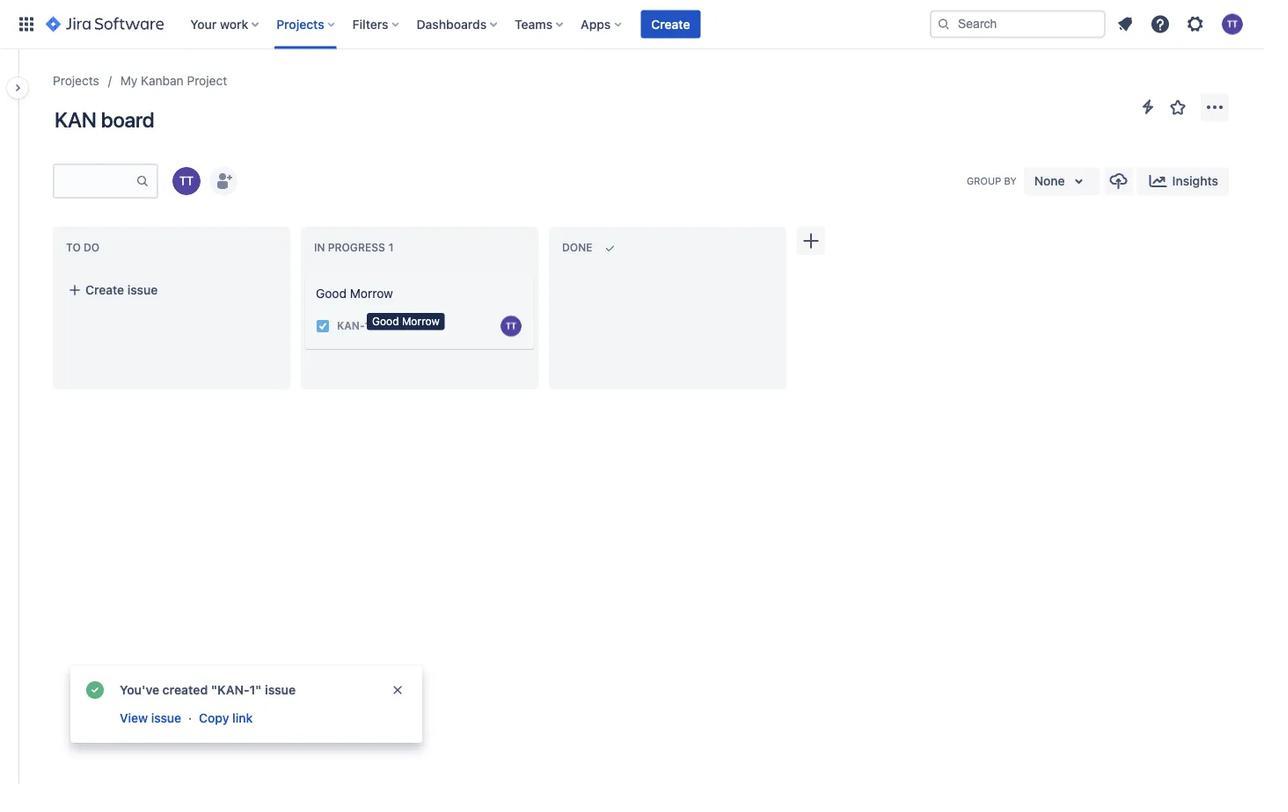 Task type: locate. For each thing, give the bounding box(es) containing it.
task image
[[316, 319, 330, 333]]

1 horizontal spatial morrow
[[402, 315, 440, 328]]

dashboards button
[[411, 10, 504, 38]]

issue inside button
[[127, 283, 158, 297]]

1 vertical spatial projects
[[53, 73, 99, 88]]

Search this board text field
[[55, 165, 135, 197]]

2 vertical spatial issue
[[151, 711, 181, 726]]

1 vertical spatial good morrow
[[372, 315, 440, 328]]

kan board
[[55, 107, 154, 132]]

issue
[[127, 283, 158, 297], [265, 683, 296, 698], [151, 711, 181, 726]]

morrow
[[350, 286, 393, 301], [402, 315, 440, 328]]

1 vertical spatial issue
[[265, 683, 296, 698]]

good morrow
[[316, 286, 393, 301], [372, 315, 440, 328]]

0 vertical spatial morrow
[[350, 286, 393, 301]]

1"
[[249, 683, 262, 698]]

1 vertical spatial good
[[372, 315, 399, 328]]

0 vertical spatial create
[[651, 17, 690, 31]]

"kan-
[[211, 683, 249, 698]]

1 horizontal spatial projects
[[276, 17, 324, 31]]

1
[[365, 320, 370, 332]]

projects inside dropdown button
[[276, 17, 324, 31]]

1 vertical spatial morrow
[[402, 315, 440, 328]]

create down do
[[85, 283, 124, 297]]

1 vertical spatial create
[[85, 283, 124, 297]]

to do
[[66, 242, 100, 254]]

1 horizontal spatial create
[[651, 17, 690, 31]]

you've created "kan-1" issue
[[120, 683, 296, 698]]

0 horizontal spatial morrow
[[350, 286, 393, 301]]

projects right work
[[276, 17, 324, 31]]

create right apps dropdown button
[[651, 17, 690, 31]]

filters
[[352, 17, 388, 31]]

morrow inside tooltip
[[402, 315, 440, 328]]

banner
[[0, 0, 1264, 49]]

by
[[1004, 175, 1017, 187]]

apps
[[581, 17, 611, 31]]

Search field
[[930, 10, 1106, 38]]

morrow up the 1 on the left top
[[350, 286, 393, 301]]

in progress
[[314, 242, 385, 254]]

good down create issue image
[[316, 286, 347, 301]]

insights image
[[1148, 171, 1169, 192]]

morrow right the 1 on the left top
[[402, 315, 440, 328]]

0 horizontal spatial create
[[85, 283, 124, 297]]

view
[[120, 711, 148, 726]]

create
[[651, 17, 690, 31], [85, 283, 124, 297]]

search image
[[937, 17, 951, 31]]

none button
[[1024, 167, 1100, 195]]

kan-
[[337, 320, 365, 332]]

create column image
[[801, 230, 822, 252]]

0 vertical spatial good
[[316, 286, 347, 301]]

insights
[[1172, 174, 1218, 188]]

kan-1 link
[[337, 319, 370, 334]]

projects for projects link
[[53, 73, 99, 88]]

jira software image
[[46, 14, 164, 35], [46, 14, 164, 35]]

good morrow up kan-1 at the top left
[[316, 286, 393, 301]]

0 vertical spatial projects
[[276, 17, 324, 31]]

work
[[220, 17, 248, 31]]

success image
[[84, 680, 106, 701]]

good right the 1 on the left top
[[372, 315, 399, 328]]

create inside primary element
[[651, 17, 690, 31]]

primary element
[[11, 0, 930, 49]]

created
[[162, 683, 208, 698]]

your profile and settings image
[[1222, 14, 1243, 35]]

my
[[120, 73, 138, 88]]

star kan board image
[[1167, 97, 1188, 118]]

in progress element
[[314, 242, 397, 254]]

apps button
[[575, 10, 628, 38]]

good inside tooltip
[[372, 315, 399, 328]]

projects up kan
[[53, 73, 99, 88]]

good morrow tooltip
[[367, 313, 445, 330]]

assignee: terry turtle image
[[501, 316, 522, 337]]

0 horizontal spatial good
[[316, 286, 347, 301]]

copy link
[[199, 711, 253, 726]]

0 vertical spatial issue
[[127, 283, 158, 297]]

create for create issue
[[85, 283, 124, 297]]

good morrow right the 1 on the left top
[[372, 315, 440, 328]]

1 horizontal spatial good
[[372, 315, 399, 328]]

dismiss image
[[391, 684, 405, 698]]

board
[[101, 107, 154, 132]]

in
[[314, 242, 325, 254]]

0 horizontal spatial projects
[[53, 73, 99, 88]]

appswitcher icon image
[[16, 14, 37, 35]]

help image
[[1150, 14, 1171, 35]]

projects for projects dropdown button
[[276, 17, 324, 31]]

projects
[[276, 17, 324, 31], [53, 73, 99, 88]]

good
[[316, 286, 347, 301], [372, 315, 399, 328]]



Task type: describe. For each thing, give the bounding box(es) containing it.
do
[[84, 242, 100, 254]]

your work button
[[185, 10, 266, 38]]

projects button
[[271, 10, 342, 38]]

automations menu button icon image
[[1137, 96, 1159, 117]]

notifications image
[[1115, 14, 1136, 35]]

teams button
[[509, 10, 570, 38]]

import image
[[1108, 171, 1129, 192]]

teams
[[515, 17, 553, 31]]

add people image
[[213, 171, 234, 192]]

issue for view issue
[[151, 711, 181, 726]]

your
[[190, 17, 217, 31]]

kan
[[55, 107, 96, 132]]

to
[[66, 242, 81, 254]]

terry turtle image
[[172, 167, 201, 195]]

group by
[[967, 175, 1017, 187]]

create issue image
[[295, 262, 316, 283]]

link
[[232, 711, 253, 726]]

create for create
[[651, 17, 690, 31]]

done
[[562, 242, 592, 254]]

sidebar navigation image
[[0, 70, 39, 106]]

your work
[[190, 17, 248, 31]]

my kanban project link
[[120, 70, 227, 91]]

0 vertical spatial good morrow
[[316, 286, 393, 301]]

dashboards
[[417, 17, 487, 31]]

filters button
[[347, 10, 406, 38]]

copy
[[199, 711, 229, 726]]

view issue link
[[118, 708, 183, 729]]

progress
[[328, 242, 385, 254]]

copy link button
[[197, 708, 254, 729]]

you've
[[120, 683, 159, 698]]

none
[[1034, 174, 1065, 188]]

view issue
[[120, 711, 181, 726]]

insights button
[[1137, 167, 1229, 195]]

issue for create issue
[[127, 283, 158, 297]]

create issue button
[[57, 274, 286, 306]]

banner containing your work
[[0, 0, 1264, 49]]

create button
[[641, 10, 701, 38]]

good morrow inside tooltip
[[372, 315, 440, 328]]

group
[[967, 175, 1001, 187]]

my kanban project
[[120, 73, 227, 88]]

more image
[[1204, 97, 1225, 118]]

project
[[187, 73, 227, 88]]

kanban
[[141, 73, 184, 88]]

kan-1
[[337, 320, 370, 332]]

projects link
[[53, 70, 99, 91]]

create issue
[[85, 283, 158, 297]]

settings image
[[1185, 14, 1206, 35]]



Task type: vqa. For each thing, say whether or not it's contained in the screenshot.
Kan-
yes



